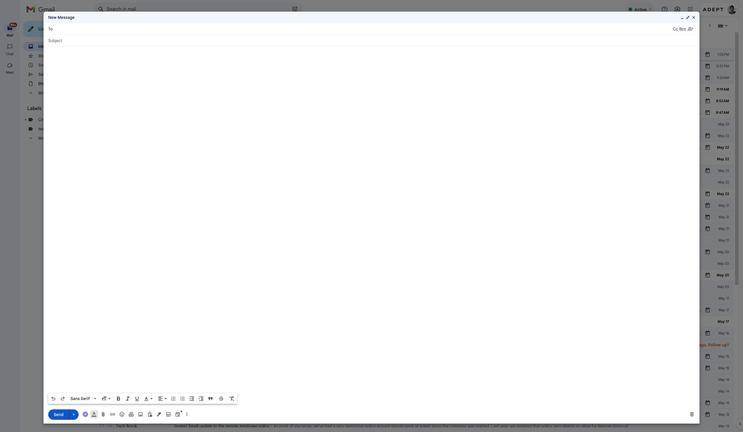 Task type: locate. For each thing, give the bounding box(es) containing it.
18 row from the top
[[94, 246, 734, 258]]

more options image
[[185, 412, 189, 417]]

toggle confidential mode image
[[147, 412, 153, 417]]

redo ‪(⌘y)‬ image
[[60, 396, 66, 402]]

advanced search options image
[[289, 3, 301, 15]]

6 row from the top
[[94, 107, 734, 119]]

settings image
[[675, 6, 682, 13]]

primary tab
[[94, 33, 167, 49]]

italic ‪(⌘i)‬ image
[[125, 396, 131, 402]]

tab list
[[94, 33, 734, 49]]

attach files image
[[101, 412, 106, 417]]

Message Body text field
[[48, 49, 695, 392]]

17 row from the top
[[94, 235, 734, 246]]

26 row from the top
[[94, 351, 734, 363]]

3 row from the top
[[94, 72, 734, 84]]

bold ‪(⌘b)‬ image
[[116, 396, 121, 402]]

minimize image
[[680, 15, 685, 20]]

main content
[[94, 33, 734, 432]]

older image
[[708, 23, 713, 28]]

24 row from the top
[[94, 316, 734, 328]]

mail, 867 unread messages image
[[7, 24, 16, 30]]

9 row from the top
[[94, 142, 734, 153]]

dialog
[[44, 12, 700, 424]]

31 row from the top
[[94, 409, 734, 421]]

more send options image
[[71, 412, 77, 418]]

11 row from the top
[[94, 165, 734, 177]]

13 row from the top
[[94, 188, 734, 200]]

28 row from the top
[[94, 374, 734, 386]]

row
[[94, 49, 734, 60], [94, 60, 734, 72], [94, 72, 734, 84], [94, 84, 734, 95], [94, 95, 734, 107], [94, 107, 734, 119], [94, 119, 734, 130], [94, 130, 734, 142], [94, 142, 734, 153], [94, 153, 734, 165], [94, 165, 734, 177], [94, 177, 734, 188], [94, 188, 734, 200], [94, 200, 734, 211], [94, 211, 734, 223], [94, 223, 734, 235], [94, 235, 734, 246], [94, 246, 734, 258], [94, 258, 734, 270], [94, 270, 734, 281], [94, 281, 734, 293], [94, 293, 734, 304], [94, 304, 734, 316], [94, 316, 734, 328], [94, 328, 734, 339], [94, 351, 734, 363], [94, 363, 734, 374], [94, 374, 734, 386], [94, 386, 734, 397], [94, 397, 734, 409], [94, 409, 734, 421], [94, 421, 734, 432]]

navigation
[[0, 19, 20, 432]]

insert photo image
[[138, 412, 144, 417]]

option
[[69, 396, 93, 402]]

20 row from the top
[[94, 270, 734, 281]]

numbered list ‪(⌘⇧7)‬ image
[[171, 396, 176, 402]]

close image
[[692, 15, 697, 20]]

Search in mail search field
[[94, 2, 303, 16]]

heading
[[0, 33, 20, 38], [0, 52, 20, 56], [0, 70, 20, 75], [27, 106, 83, 112]]

indent less ‪(⌘[)‬ image
[[189, 396, 195, 402]]

formatting options toolbar
[[48, 394, 237, 404]]

12 row from the top
[[94, 177, 734, 188]]



Task type: vqa. For each thing, say whether or not it's contained in the screenshot.
Insert emoji ‪(⌘⇧2)‬ icon
yes



Task type: describe. For each thing, give the bounding box(es) containing it.
strikethrough ‪(⌘⇧x)‬ image
[[218, 396, 224, 402]]

2 row from the top
[[94, 60, 734, 72]]

32 row from the top
[[94, 421, 734, 432]]

5 row from the top
[[94, 95, 734, 107]]

insert files using drive image
[[128, 412, 134, 417]]

bulleted list ‪(⌘⇧8)‬ image
[[180, 396, 186, 402]]

search in mail image
[[96, 4, 106, 15]]

15 row from the top
[[94, 211, 734, 223]]

7 row from the top
[[94, 119, 734, 130]]

8 row from the top
[[94, 130, 734, 142]]

30 row from the top
[[94, 397, 734, 409]]

16 row from the top
[[94, 223, 734, 235]]

10 row from the top
[[94, 153, 734, 165]]

indent more ‪(⌘])‬ image
[[198, 396, 204, 402]]

27 row from the top
[[94, 363, 734, 374]]

insert emoji ‪(⌘⇧2)‬ image
[[119, 412, 125, 417]]

23 row from the top
[[94, 304, 734, 316]]

option inside formatting options toolbar
[[69, 396, 93, 402]]

gmail image
[[26, 3, 58, 15]]

insert link ‪(⌘k)‬ image
[[110, 412, 116, 417]]

pop out image
[[686, 15, 691, 20]]

4 row from the top
[[94, 84, 734, 95]]

Subject field
[[48, 38, 695, 44]]

promotions, 4 new messages, tab
[[168, 33, 241, 49]]

insert signature image
[[156, 412, 162, 417]]

remove formatting ‪(⌘\)‬ image
[[229, 396, 235, 402]]

19 row from the top
[[94, 258, 734, 270]]

discard draft ‪(⌘⇧d)‬ image
[[690, 412, 695, 417]]

select a layout image
[[166, 412, 171, 417]]

29 row from the top
[[94, 386, 734, 397]]

refresh image
[[116, 23, 122, 28]]

set up a time to meet image
[[175, 412, 181, 417]]

quote ‪(⌘⇧9)‬ image
[[208, 396, 214, 402]]

underline ‪(⌘u)‬ image
[[134, 396, 140, 402]]

22 row from the top
[[94, 293, 734, 304]]

25 row from the top
[[94, 328, 734, 339]]

undo ‪(⌘z)‬ image
[[51, 396, 56, 402]]

To recipients text field
[[55, 24, 674, 34]]

14 row from the top
[[94, 200, 734, 211]]

updates tab
[[241, 33, 314, 49]]

1 row from the top
[[94, 49, 734, 60]]

21 row from the top
[[94, 281, 734, 293]]



